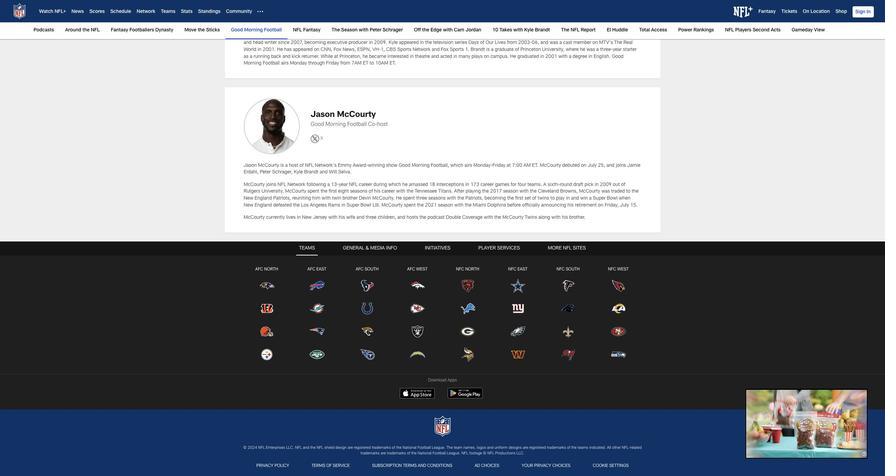 Task type: vqa. For each thing, say whether or not it's contained in the screenshot.
Roundup: Lamar among multiple QBs sitting WK 18
no



Task type: describe. For each thing, give the bounding box(es) containing it.
the left 2017
[[482, 189, 489, 194]]

since
[[278, 41, 290, 45]]

football up the subscription terms and conditions
[[418, 446, 431, 450]]

1 vertical spatial where
[[566, 47, 579, 52]]

1 vertical spatial bowl
[[361, 203, 372, 208]]

0 vertical spatial ©
[[243, 446, 247, 450]]

the up 06,
[[528, 34, 536, 39]]

names,
[[464, 446, 476, 450]]

mccourty left currently
[[244, 215, 265, 220]]

2001
[[546, 54, 557, 59]]

with up the kay on the top left of the page
[[359, 28, 369, 33]]

peter inside the season with peter schrager link
[[370, 28, 382, 33]]

with down the rams
[[329, 215, 338, 220]]

joins inside kyle brandt is host of good morning football, alongside kay adams, peter schrager and nate burleson. kyle joins nfl network from the jim rome show where he served as a producer and head writer since 2007, becoming executive producer in 2009. kyle appeared in the television series days of our lives from 2003-06, and was a cast member on mtv's the real world in 2001. he has appeared on cnn, fox news, espn, vh-1, cbs sports network and fox sports 1. brandt is a graduate of princeton university, where he was a three-year starter as a running back and kick returner. while at princeton, he became interested in theatre and acted in many plays on campus. he graduated in 2001 with a degree in english. good morning football airs monday through friday from 7am et to 10am et.
[[476, 34, 487, 39]]

the down teams.
[[530, 189, 537, 194]]

winning
[[368, 163, 385, 168]]

show
[[386, 163, 398, 168]]

0 vertical spatial new
[[244, 196, 253, 201]]

0 vertical spatial league.
[[432, 446, 446, 450]]

new england patriots image
[[309, 324, 325, 339]]

off
[[414, 28, 421, 33]]

player services
[[479, 246, 520, 251]]

initiatives button
[[422, 242, 454, 255]]

0 horizontal spatial are
[[348, 446, 353, 450]]

2 vertical spatial from
[[341, 61, 350, 66]]

morning inside "jason mccourty is a host of nfl network's emmy award-winning show good morning football, which airs monday-friday at 7:00 am et. mccourty debuted on july 25, and joins jamie erdahl, peter schrager, kyle brandt and will selva."
[[412, 163, 430, 168]]

friday,
[[605, 203, 619, 208]]

and right the wife
[[357, 215, 365, 220]]

good morning football link
[[228, 22, 285, 38]]

season
[[341, 28, 358, 33]]

north for afc north
[[264, 267, 278, 272]]

ad choices
[[475, 464, 500, 468]]

his down browns,
[[568, 203, 574, 208]]

et. inside "jason mccourty is a host of nfl network's emmy award-winning show good morning football, which airs monday-friday at 7:00 am et. mccourty debuted on july 25, and joins jamie erdahl, peter schrager, kyle brandt and will selva."
[[532, 163, 539, 168]]

your privacy choices link
[[519, 462, 574, 471]]

tampa bay buccaneers image
[[561, 347, 576, 362]]

kansas city chiefs image
[[410, 301, 425, 316]]

afc for afc west
[[407, 267, 415, 272]]

nfc for nfc south
[[557, 267, 565, 272]]

the left shield
[[310, 446, 316, 450]]

on right 'plays' at the top of the page
[[484, 54, 490, 59]]

member
[[574, 41, 592, 45]]

and right 25,
[[607, 163, 615, 168]]

joins inside "jason mccourty is a host of nfl network's emmy award-winning show good morning football, which airs monday-friday at 7:00 am et. mccourty debuted on july 25, and joins jamie erdahl, peter schrager, kyle brandt and will selva."
[[616, 163, 626, 168]]

alongside
[[342, 34, 363, 39]]

football up conditions
[[433, 452, 446, 455]]

the left los
[[293, 203, 300, 208]]

0 vertical spatial where
[[574, 34, 587, 39]]

1 vertical spatial new
[[244, 203, 253, 208]]

0 vertical spatial from
[[517, 34, 527, 39]]

brandt up head
[[254, 34, 269, 39]]

2 horizontal spatial to
[[627, 189, 631, 194]]

new york giants image
[[511, 301, 526, 316]]

will
[[329, 170, 337, 175]]

football, inside "jason mccourty is a host of nfl network's emmy award-winning show good morning football, which airs monday-friday at 7:00 am et. mccourty debuted on july 25, and joins jamie erdahl, peter schrager, kyle brandt and will selva."
[[431, 163, 449, 168]]

1 vertical spatial national
[[418, 452, 432, 455]]

with down dolphins
[[484, 215, 493, 220]]

erdahl,
[[244, 170, 259, 175]]

east for nfc east
[[518, 267, 528, 272]]

in down head
[[258, 47, 262, 52]]

footage
[[470, 452, 482, 455]]

network inside banner
[[137, 9, 155, 14]]

nfc for nfc north
[[456, 267, 464, 272]]

privacy policy link
[[254, 462, 292, 471]]

airs inside "jason mccourty is a host of nfl network's emmy award-winning show good morning football, which airs monday-friday at 7:00 am et. mccourty debuted on july 25, and joins jamie erdahl, peter schrager, kyle brandt and will selva."
[[465, 163, 472, 168]]

2 horizontal spatial he
[[511, 54, 516, 59]]

year inside mccourty joins nfl network following a 13-year nfl career during which he amassed 18 interceptions in 173 career games for four teams. a sixth-round draft pick in 2009 out of rutgers university, mccourty spent the first eight seasons of his career with the tennessee titans. after playing the 2017 season with the cleveland browns, mccourty was traded to the new england patriots, reuniting him with twin brother devin mccourty. he spent three seasons with the patriots, becoming the first set of twins to play in and win a super bowl when new england defeated the los angeles rams in super bowl liii. mccourty spent the 2021 season with the miami dolphins before officially announcing his retirement on friday, july 15.
[[339, 183, 348, 187]]

miami dolphins image
[[309, 301, 325, 316]]

0 horizontal spatial career
[[359, 183, 372, 187]]

2 vertical spatial new
[[302, 215, 312, 220]]

los angeles chargers image
[[410, 347, 425, 362]]

schedule link
[[110, 9, 131, 14]]

good inside banner
[[231, 28, 243, 33]]

0 vertical spatial super
[[593, 196, 606, 201]]

his left the wife
[[339, 215, 345, 220]]

off the edge with cam jordan link
[[411, 22, 484, 38]]

the down "following"
[[321, 189, 328, 194]]

wife
[[346, 215, 355, 220]]

july inside mccourty joins nfl network following a 13-year nfl career during which he amassed 18 interceptions in 173 career games for four teams. a sixth-round draft pick in 2009 out of rutgers university, mccourty spent the first eight seasons of his career with the tennessee titans. after playing the 2017 season with the cleveland browns, mccourty was traded to the new england patriots, reuniting him with twin brother devin mccourty. he spent three seasons with the patriots, becoming the first set of twins to play in and win a super bowl when new england defeated the los angeles rams in super bowl liii. mccourty spent the 2021 season with the miami dolphins before officially announcing his retirement on friday, july 15.
[[620, 203, 629, 208]]

becoming inside mccourty joins nfl network following a 13-year nfl career during which he amassed 18 interceptions in 173 career games for four teams. a sixth-round draft pick in 2009 out of rutgers university, mccourty spent the first eight seasons of his career with the tennessee titans. after playing the 2017 season with the cleveland browns, mccourty was traded to the new england patriots, reuniting him with twin brother devin mccourty. he spent three seasons with the patriots, becoming the first set of twins to play in and win a super bowl when new england defeated the los angeles rams in super bowl liii. mccourty spent the 2021 season with the miami dolphins before officially announcing his retirement on friday, july 15.
[[485, 196, 506, 201]]

1 vertical spatial as
[[244, 54, 249, 59]]

and down the network's
[[320, 170, 328, 175]]

a up english.
[[597, 47, 599, 52]]

brandt inside "jason mccourty is a host of nfl network's emmy award-winning show good morning football, which airs monday-friday at 7:00 am et. mccourty debuted on july 25, and joins jamie erdahl, peter schrager, kyle brandt and will selva."
[[304, 170, 319, 175]]

1,
[[381, 47, 385, 52]]

watch nfl+ link
[[39, 9, 66, 14]]

green bay packers image
[[460, 324, 476, 339]]

university, inside kyle brandt is host of good morning football, alongside kay adams, peter schrager and nate burleson. kyle joins nfl network from the jim rome show where he served as a producer and head writer since 2007, becoming executive producer in 2009. kyle appeared in the television series days of our lives from 2003-06, and was a cast member on mtv's the real world in 2001. he has appeared on cnn, fox news, espn, vh-1, cbs sports network and fox sports 1. brandt is a graduate of princeton university, where he was a three-year starter as a running back and kick returner. while at princeton, he became interested in theatre and acted in many plays on campus. he graduated in 2001 with a degree in english. good morning football airs monday through friday from 7am et to 10am et.
[[542, 47, 565, 52]]

mccourty up rutgers
[[244, 183, 265, 187]]

0 vertical spatial producer
[[620, 34, 639, 39]]

1 horizontal spatial llc.
[[517, 452, 525, 455]]

sixth-
[[548, 183, 560, 187]]

buffalo bills image
[[309, 278, 325, 293]]

scores link
[[89, 9, 105, 14]]

round
[[560, 183, 572, 187]]

team
[[454, 446, 463, 450]]

initiatives
[[425, 246, 451, 251]]

0 vertical spatial llc.
[[286, 446, 294, 450]]

2 horizontal spatial career
[[481, 183, 494, 187]]

tab list containing teams
[[0, 242, 886, 374]]

brandt inside banner
[[535, 28, 550, 33]]

1 vertical spatial producer
[[349, 41, 368, 45]]

nfl+
[[55, 9, 66, 14]]

nfc for nfc west
[[608, 267, 617, 272]]

sticks
[[206, 28, 220, 33]]

to inside kyle brandt is host of good morning football, alongside kay adams, peter schrager and nate burleson. kyle joins nfl network from the jim rome show where he served as a producer and head writer since 2007, becoming executive producer in 2009. kyle appeared in the television series days of our lives from 2003-06, and was a cast member on mtv's the real world in 2001. he has appeared on cnn, fox news, espn, vh-1, cbs sports network and fox sports 1. brandt is a graduate of princeton university, where he was a three-year starter as a running back and kick returner. while at princeton, he became interested in theatre and acted in many plays on campus. he graduated in 2001 with a degree in english. good morning football airs monday through friday from 7am et to 10am et.
[[370, 61, 374, 66]]

location
[[811, 9, 830, 14]]

0 vertical spatial appeared
[[399, 41, 419, 45]]

and inside subscription terms and conditions link
[[418, 464, 426, 468]]

0 vertical spatial bowl
[[607, 196, 618, 201]]

with left the tennessee
[[396, 189, 406, 194]]

jason mccourty good morning football co-host
[[311, 111, 388, 128]]

player
[[479, 246, 496, 251]]

sites
[[573, 246, 586, 251]]

more
[[548, 246, 562, 251]]

hosts
[[407, 215, 418, 220]]

of right "out"
[[622, 183, 626, 187]]

of right set
[[533, 196, 537, 201]]

and left acted
[[431, 54, 439, 59]]

seattle seahawks image
[[611, 347, 626, 362]]

0 horizontal spatial he
[[277, 47, 283, 52]]

1 sports from the left
[[398, 47, 412, 52]]

mccourty down mccourty. on the top of page
[[382, 203, 403, 208]]

on inside "jason mccourty is a host of nfl network's emmy award-winning show good morning football, which airs monday-friday at 7:00 am et. mccourty debuted on july 25, and joins jamie erdahl, peter schrager, kyle brandt and will selva."
[[581, 163, 587, 168]]

service
[[333, 464, 350, 468]]

english.
[[594, 54, 611, 59]]

of left teams
[[567, 446, 571, 450]]

the left 2021 in the top of the page
[[417, 203, 424, 208]]

teams for teams link
[[161, 9, 175, 14]]

1 vertical spatial super
[[347, 203, 359, 208]]

he up et
[[363, 54, 368, 59]]

et. inside kyle brandt is host of good morning football, alongside kay adams, peter schrager and nate burleson. kyle joins nfl network from the jim rome show where he served as a producer and head writer since 2007, becoming executive producer in 2009. kyle appeared in the television series days of our lives from 2003-06, and was a cast member on mtv's the real world in 2001. he has appeared on cnn, fox news, espn, vh-1, cbs sports network and fox sports 1. brandt is a graduate of princeton university, where he was a three-year starter as a running back and kick returner. while at princeton, he became interested in theatre and acted in many plays on campus. he graduated in 2001 with a degree in english. good morning football airs monday through friday from 7am et to 10am et.
[[390, 61, 396, 66]]

san francisco 49ers image
[[611, 324, 626, 339]]

power
[[679, 28, 693, 33]]

in left "2001"
[[541, 54, 544, 59]]

cincinnati bengals image
[[259, 301, 275, 316]]

download
[[428, 378, 447, 383]]

nfl up "ad choices"
[[488, 452, 495, 455]]

host inside the jason mccourty good morning football co-host
[[377, 122, 388, 128]]

gameday
[[792, 28, 813, 33]]

get it on google play image
[[445, 386, 486, 401]]

report
[[581, 28, 596, 33]]

&
[[366, 246, 369, 251]]

east for afc east
[[317, 267, 327, 272]]

and left shield
[[303, 446, 309, 450]]

of up since in the left top of the page
[[285, 34, 289, 39]]

good down three-
[[612, 54, 624, 59]]

the right "move"
[[198, 28, 205, 33]]

afc east
[[308, 267, 327, 272]]

starter
[[623, 47, 637, 52]]

download on the apple store image
[[400, 388, 435, 399]]

in down the kay on the top left of the page
[[369, 41, 373, 45]]

the left miami
[[465, 203, 472, 208]]

he inside mccourty joins nfl network following a 13-year nfl career during which he amassed 18 interceptions in 173 career games for four teams. a sixth-round draft pick in 2009 out of rutgers university, mccourty spent the first eight seasons of his career with the tennessee titans. after playing the 2017 season with the cleveland browns, mccourty was traded to the new england patriots, reuniting him with twin brother devin mccourty. he spent three seasons with the patriots, becoming the first set of twins to play in and win a super bowl when new england defeated the los angeles rams in super bowl liii. mccourty spent the 2021 season with the miami dolphins before officially announcing his retirement on friday, july 15.
[[403, 183, 408, 187]]

in down off
[[420, 41, 424, 45]]

2009
[[600, 183, 612, 187]]

jason for jason mccourty good morning football co-host
[[311, 111, 335, 119]]

schrager inside kyle brandt is host of good morning football, alongside kay adams, peter schrager and nate burleson. kyle joins nfl network from the jim rome show where he served as a producer and head writer since 2007, becoming executive producer in 2009. kyle appeared in the television series days of our lives from 2003-06, and was a cast member on mtv's the real world in 2001. he has appeared on cnn, fox news, espn, vh-1, cbs sports network and fox sports 1. brandt is a graduate of princeton university, where he was a three-year starter as a running back and kick returner. while at princeton, he became interested in theatre and acted in many plays on campus. he graduated in 2001 with a degree in english. good morning football airs monday through friday from 7am et to 10am et.
[[403, 34, 422, 39]]

stats
[[181, 9, 193, 14]]

in left theatre
[[410, 54, 414, 59]]

the up 15.
[[632, 189, 639, 194]]

in right the rams
[[342, 203, 346, 208]]

1 registered from the left
[[354, 446, 371, 450]]

1 horizontal spatial as
[[610, 34, 615, 39]]

terms of service link
[[309, 462, 353, 471]]

media
[[370, 246, 385, 251]]

watch
[[39, 9, 53, 14]]

enterprises
[[266, 446, 285, 450]]

interceptions
[[437, 183, 464, 187]]

with down titans.
[[447, 196, 456, 201]]

network up theatre
[[413, 47, 431, 52]]

indianapolis colts image
[[360, 301, 375, 316]]

community
[[226, 9, 252, 14]]

terms of service
[[312, 464, 350, 468]]

0 vertical spatial was
[[550, 41, 558, 45]]

the inside kyle brandt is host of good morning football, alongside kay adams, peter schrager and nate burleson. kyle joins nfl network from the jim rome show where he served as a producer and head writer since 2007, becoming executive producer in 2009. kyle appeared in the television series days of our lives from 2003-06, and was a cast member on mtv's the real world in 2001. he has appeared on cnn, fox news, espn, vh-1, cbs sports network and fox sports 1. brandt is a graduate of princeton university, where he was a three-year starter as a running back and kick returner. while at princeton, he became interested in theatre and acted in many plays on campus. he graduated in 2001 with a degree in english. good morning football airs monday through friday from 7am et to 10am et.
[[425, 41, 432, 45]]

before
[[508, 203, 521, 208]]

the up the subscription terms and conditions
[[412, 452, 417, 455]]

and down jim
[[541, 41, 549, 45]]

good inside the jason mccourty good morning football co-host
[[311, 122, 324, 128]]

days
[[469, 41, 479, 45]]

friday inside "jason mccourty is a host of nfl network's emmy award-winning show good morning football, which airs monday-friday at 7:00 am et. mccourty debuted on july 25, and joins jamie erdahl, peter schrager, kyle brandt and will selva."
[[493, 163, 506, 168]]

three inside mccourty joins nfl network following a 13-year nfl career during which he amassed 18 interceptions in 173 career games for four teams. a sixth-round draft pick in 2009 out of rutgers university, mccourty spent the first eight seasons of his career with the tennessee titans. after playing the 2017 season with the cleveland browns, mccourty was traded to the new england patriots, reuniting him with twin brother devin mccourty. he spent three seasons with the patriots, becoming the first set of twins to play in and win a super bowl when new england defeated the los angeles rams in super bowl liii. mccourty spent the 2021 season with the miami dolphins before officially announcing his retirement on friday, july 15.
[[416, 196, 427, 201]]

the left real
[[615, 41, 623, 45]]

campus.
[[491, 54, 509, 59]]

a left 13-
[[327, 183, 330, 187]]

fantasy for fantasy
[[759, 9, 776, 14]]

adams,
[[373, 34, 390, 39]]

was inside mccourty joins nfl network following a 13-year nfl career during which he amassed 18 interceptions in 173 career games for four teams. a sixth-round draft pick in 2009 out of rutgers university, mccourty spent the first eight seasons of his career with the tennessee titans. after playing the 2017 season with the cleveland browns, mccourty was traded to the new england patriots, reuniting him with twin brother devin mccourty. he spent three seasons with the patriots, becoming the first set of twins to play in and win a super bowl when new england defeated the los angeles rams in super bowl liii. mccourty spent the 2021 season with the miami dolphins before officially announcing his retirement on friday, july 15.
[[602, 189, 610, 194]]

with right along
[[552, 215, 561, 220]]

football inside kyle brandt is host of good morning football, alongside kay adams, peter schrager and nate burleson. kyle joins nfl network from the jim rome show where he served as a producer and head writer since 2007, becoming executive producer in 2009. kyle appeared in the television series days of our lives from 2003-06, and was a cast member on mtv's the real world in 2001. he has appeared on cnn, fox news, espn, vh-1, cbs sports network and fox sports 1. brandt is a graduate of princeton university, where he was a three-year starter as a running back and kick returner. while at princeton, he became interested in theatre and acted in many plays on campus. he graduated in 2001 with a degree in english. good morning football airs monday through friday from 7am et to 10am et.
[[263, 61, 280, 66]]

is for adams,
[[270, 34, 273, 39]]

detroit lions image
[[460, 301, 476, 316]]

cleveland browns image
[[259, 324, 275, 339]]

info
[[386, 246, 397, 251]]

denver broncos image
[[410, 278, 425, 293]]

0 vertical spatial national
[[403, 446, 417, 450]]

in down browns,
[[566, 196, 570, 201]]

washington commanders image
[[511, 347, 526, 362]]

double
[[446, 215, 461, 220]]

afc for afc north
[[255, 267, 263, 272]]

games
[[495, 183, 510, 187]]

good up 2007,
[[291, 34, 302, 39]]

through
[[308, 61, 325, 66]]

headshot picture of jason mccourty image
[[245, 99, 299, 153]]

scores
[[89, 9, 105, 14]]

and left hosts
[[398, 215, 406, 220]]

brother
[[343, 196, 358, 201]]

network down takes
[[498, 34, 516, 39]]

the up 'before'
[[507, 196, 514, 201]]

mccourty down pick
[[579, 189, 601, 194]]

mccourty joins nfl network following a 13-year nfl career during which he amassed 18 interceptions in 173 career games for four teams. a sixth-round draft pick in 2009 out of rutgers university, mccourty spent the first eight seasons of his career with the tennessee titans. after playing the 2017 season with the cleveland browns, mccourty was traded to the new england patriots, reuniting him with twin brother devin mccourty. he spent three seasons with the patriots, becoming the first set of twins to play in and win a super bowl when new england defeated the los angeles rams in super bowl liii. mccourty spent the 2021 season with the miami dolphins before officially announcing his retirement on friday, july 15.
[[244, 183, 639, 208]]

1 horizontal spatial was
[[587, 47, 595, 52]]

general
[[343, 246, 365, 251]]

1 horizontal spatial career
[[382, 189, 395, 194]]

2 vertical spatial spent
[[404, 203, 416, 208]]

which inside "jason mccourty is a host of nfl network's emmy award-winning show good morning football, which airs monday-friday at 7:00 am et. mccourty debuted on july 25, and joins jamie erdahl, peter schrager, kyle brandt and will selva."
[[451, 163, 464, 168]]

community link
[[226, 9, 252, 14]]

1 vertical spatial seasons
[[429, 196, 446, 201]]

teams link
[[161, 9, 175, 14]]

2 horizontal spatial are
[[523, 446, 528, 450]]

the right the around
[[82, 28, 90, 33]]

in right degree on the top
[[589, 54, 593, 59]]

the down the after
[[458, 196, 464, 201]]

joins inside mccourty joins nfl network following a 13-year nfl career during which he amassed 18 interceptions in 173 career games for four teams. a sixth-round draft pick in 2009 out of rutgers university, mccourty spent the first eight seasons of his career with the tennessee titans. after playing the 2017 season with the cleveland browns, mccourty was traded to the new england patriots, reuniting him with twin brother devin mccourty. he spent three seasons with the patriots, becoming the first set of twins to play in and win a super bowl when new england defeated the los angeles rams in super bowl liii. mccourty spent the 2021 season with the miami dolphins before officially announcing his retirement on friday, july 15.
[[266, 183, 276, 187]]

1 vertical spatial from
[[507, 41, 517, 45]]

became
[[369, 54, 386, 59]]

et
[[363, 61, 369, 66]]

jordan
[[466, 28, 482, 33]]

0 vertical spatial spent
[[308, 189, 320, 194]]

kyle down "jordan"
[[466, 34, 475, 39]]

dolphins
[[488, 203, 506, 208]]

kay
[[364, 34, 372, 39]]

at inside kyle brandt is host of good morning football, alongside kay adams, peter schrager and nate burleson. kyle joins nfl network from the jim rome show where he served as a producer and head writer since 2007, becoming executive producer in 2009. kyle appeared in the television series days of our lives from 2003-06, and was a cast member on mtv's the real world in 2001. he has appeared on cnn, fox news, espn, vh-1, cbs sports network and fox sports 1. brandt is a graduate of princeton university, where he was a three-year starter as a running back and kick returner. while at princeton, he became interested in theatre and acted in many plays on campus. he graduated in 2001 with a degree in english. good morning football airs monday through friday from 7am et to 10am et.
[[334, 54, 338, 59]]

and up world
[[244, 41, 252, 45]]

1 horizontal spatial fantasy
[[303, 28, 321, 33]]

settings
[[610, 464, 629, 468]]

which inside mccourty joins nfl network following a 13-year nfl career during which he amassed 18 interceptions in 173 career games for four teams. a sixth-round draft pick in 2009 out of rutgers university, mccourty spent the first eight seasons of his career with the tennessee titans. after playing the 2017 season with the cleveland browns, mccourty was traded to the new england patriots, reuniting him with twin brother devin mccourty. he spent three seasons with the patriots, becoming the first set of twins to play in and win a super bowl when new england defeated the los angeles rams in super bowl liii. mccourty spent the 2021 season with the miami dolphins before officially announcing his retirement on friday, july 15.
[[389, 183, 401, 187]]

university, inside mccourty joins nfl network following a 13-year nfl career during which he amassed 18 interceptions in 173 career games for four teams. a sixth-round draft pick in 2009 out of rutgers university, mccourty spent the first eight seasons of his career with the tennessee titans. after playing the 2017 season with the cleveland browns, mccourty was traded to the new england patriots, reuniting him with twin brother devin mccourty. he spent three seasons with the patriots, becoming the first set of twins to play in and win a super bowl when new england defeated the los angeles rams in super bowl liii. mccourty spent the 2021 season with the miami dolphins before officially announcing his retirement on friday, july 15.
[[262, 189, 284, 194]]

teams.
[[528, 183, 542, 187]]

west for afc west
[[416, 267, 428, 272]]

in left 173
[[466, 183, 470, 187]]

of up subscription
[[392, 446, 395, 450]]

he inside mccourty joins nfl network following a 13-year nfl career during which he amassed 18 interceptions in 173 career games for four teams. a sixth-round draft pick in 2009 out of rutgers university, mccourty spent the first eight seasons of his career with the tennessee titans. after playing the 2017 season with the cleveland browns, mccourty was traded to the new england patriots, reuniting him with twin brother devin mccourty. he spent three seasons with the patriots, becoming the first set of twins to play in and win a super bowl when new england defeated the los angeles rams in super bowl liii. mccourty spent the 2021 season with the miami dolphins before officially announcing his retirement on friday, july 15.
[[396, 196, 402, 201]]

jamie
[[628, 163, 641, 168]]

july inside "jason mccourty is a host of nfl network's emmy award-winning show good morning football, which airs monday-friday at 7:00 am et. mccourty debuted on july 25, and joins jamie erdahl, peter schrager, kyle brandt and will selva."
[[588, 163, 597, 168]]

with right him on the left top of page
[[322, 196, 331, 201]]

he down report
[[588, 34, 593, 39]]

of up the subscription terms and conditions
[[407, 452, 411, 455]]

2 horizontal spatial is
[[487, 47, 490, 52]]

acted
[[441, 54, 452, 59]]

conditions
[[428, 464, 453, 468]]

with down four
[[520, 189, 529, 194]]

1 vertical spatial ©
[[483, 452, 487, 455]]

mccourty down 'before'
[[503, 215, 524, 220]]

0 vertical spatial first
[[329, 189, 337, 194]]

he down the member
[[580, 47, 586, 52]]

1 vertical spatial appeared
[[293, 47, 313, 52]]

kyle up cbs
[[389, 41, 398, 45]]

a left degree on the top
[[569, 54, 572, 59]]

nfl fantasy
[[293, 28, 321, 33]]

mccourty.
[[373, 196, 395, 201]]

burleson.
[[444, 34, 465, 39]]

nfl inside nfl fantasy link
[[293, 28, 302, 33]]

banner containing watch nfl+
[[0, 0, 886, 39]]

the inside 'link'
[[422, 28, 430, 33]]

nfl inside the nfl report "link"
[[571, 28, 580, 33]]

all
[[607, 446, 612, 450]]

nfl down schrager,
[[278, 183, 286, 187]]

mccourty up 'reuniting'
[[285, 189, 306, 194]]

13-
[[331, 183, 339, 187]]

retirement
[[575, 203, 597, 208]]

1 terms from the left
[[312, 464, 325, 468]]

in right pick
[[595, 183, 599, 187]]

of left service
[[327, 464, 332, 468]]

and down has
[[283, 54, 291, 59]]

dots image
[[258, 9, 263, 14]]

football, inside kyle brandt is host of good morning football, alongside kay adams, peter schrager and nate burleson. kyle joins nfl network from the jim rome show where he served as a producer and head writer since 2007, becoming executive producer in 2009. kyle appeared in the television series days of our lives from 2003-06, and was a cast member on mtv's the real world in 2001. he has appeared on cnn, fox news, espn, vh-1, cbs sports network and fox sports 1. brandt is a graduate of princeton university, where he was a three-year starter as a running back and kick returner. while at princeton, he became interested in theatre and acted in many plays on campus. he graduated in 2001 with a degree in english. good morning football airs monday through friday from 7am et to 10am et.
[[323, 34, 341, 39]]

your
[[522, 464, 533, 468]]

theatre
[[415, 54, 430, 59]]

nfl+ image
[[734, 7, 753, 18]]

2021
[[425, 203, 437, 208]]

a down our
[[491, 47, 494, 52]]

friday inside kyle brandt is host of good morning football, alongside kay adams, peter schrager and nate burleson. kyle joins nfl network from the jim rome show where he served as a producer and head writer since 2007, becoming executive producer in 2009. kyle appeared in the television series days of our lives from 2003-06, and was a cast member on mtv's the real world in 2001. he has appeared on cnn, fox news, espn, vh-1, cbs sports network and fox sports 1. brandt is a graduate of princeton university, where he was a three-year starter as a running back and kick returner. while at princeton, he became interested in theatre and acted in many plays on campus. he graduated in 2001 with a degree in english. good morning football airs monday through friday from 7am et to 10am et.
[[326, 61, 339, 66]]



Task type: locate. For each thing, give the bounding box(es) containing it.
houston texans image
[[360, 278, 375, 293]]

0 horizontal spatial teams
[[161, 9, 175, 14]]

with
[[359, 28, 369, 33], [443, 28, 453, 33], [514, 28, 523, 33], [559, 54, 568, 59], [396, 189, 406, 194], [520, 189, 529, 194], [322, 196, 331, 201], [447, 196, 456, 201], [455, 203, 464, 208], [329, 215, 338, 220], [484, 215, 493, 220], [552, 215, 561, 220]]

with right takes
[[514, 28, 523, 33]]

3 nfc from the left
[[557, 267, 565, 272]]

a right "win"
[[590, 196, 592, 201]]

of inside "jason mccourty is a host of nfl network's emmy award-winning show good morning football, which airs monday-friday at 7:00 am et. mccourty debuted on july 25, and joins jamie erdahl, peter schrager, kyle brandt and will selva."
[[300, 163, 304, 168]]

four
[[518, 183, 527, 187]]

1 horizontal spatial teams
[[299, 246, 315, 251]]

on location link
[[803, 9, 830, 14]]

with up burleson.
[[443, 28, 453, 33]]

et. right am
[[532, 163, 539, 168]]

television
[[433, 41, 454, 45]]

children,
[[378, 215, 396, 220]]

1 vertical spatial llc.
[[517, 452, 525, 455]]

east
[[317, 267, 327, 272], [518, 267, 528, 272]]

on down served
[[593, 41, 598, 45]]

served
[[595, 34, 609, 39]]

2 sports from the left
[[450, 47, 464, 52]]

1 horizontal spatial three
[[416, 196, 427, 201]]

fox down television
[[441, 47, 449, 52]]

host inside kyle brandt is host of good morning football, alongside kay adams, peter schrager and nate burleson. kyle joins nfl network from the jim rome show where he served as a producer and head writer since 2007, becoming executive producer in 2009. kyle appeared in the television series days of our lives from 2003-06, and was a cast member on mtv's the real world in 2001. he has appeared on cnn, fox news, espn, vh-1, cbs sports network and fox sports 1. brandt is a graduate of princeton university, where he was a three-year starter as a running back and kick returner. while at princeton, he became interested in theatre and acted in many plays on campus. he graduated in 2001 with a degree in english. good morning football airs monday through friday from 7am et to 10am et.
[[275, 34, 284, 39]]

football, up executive
[[323, 34, 341, 39]]

indicated.
[[590, 446, 606, 450]]

pittsburgh steelers image
[[259, 347, 275, 362]]

his
[[374, 189, 381, 194], [568, 203, 574, 208], [339, 215, 345, 220], [562, 215, 568, 220]]

2 vertical spatial was
[[602, 189, 610, 194]]

0 horizontal spatial becoming
[[305, 41, 326, 45]]

his down "during" on the left of page
[[374, 189, 381, 194]]

friday
[[326, 61, 339, 66], [493, 163, 506, 168]]

1 horizontal spatial bowl
[[607, 196, 618, 201]]

a down world
[[250, 54, 252, 59]]

a down el huddle
[[616, 34, 619, 39]]

1 vertical spatial first
[[515, 196, 524, 201]]

in left "many"
[[454, 54, 458, 59]]

1 vertical spatial football,
[[431, 163, 449, 168]]

0 vertical spatial seasons
[[350, 189, 368, 194]]

becoming down 2017
[[485, 196, 506, 201]]

10am
[[376, 61, 389, 66]]

nfc west
[[608, 267, 629, 272]]

league. up conditions
[[432, 446, 446, 450]]

nfl inside around the nfl link
[[91, 28, 100, 33]]

becoming inside kyle brandt is host of good morning football, alongside kay adams, peter schrager and nate burleson. kyle joins nfl network from the jim rome show where he served as a producer and head writer since 2007, becoming executive producer in 2009. kyle appeared in the television series days of our lives from 2003-06, and was a cast member on mtv's the real world in 2001. he has appeared on cnn, fox news, espn, vh-1, cbs sports network and fox sports 1. brandt is a graduate of princeton university, where he was a three-year starter as a running back and kick returner. while at princeton, he became interested in theatre and acted in many plays on campus. he graduated in 2001 with a degree in english. good morning football airs monday through friday from 7am et to 10am et.
[[305, 41, 326, 45]]

related
[[631, 446, 642, 450]]

1 horizontal spatial are
[[381, 452, 386, 455]]

is for winning
[[281, 163, 284, 168]]

football,
[[323, 34, 341, 39], [431, 163, 449, 168]]

nfl up 2007,
[[293, 28, 302, 33]]

15.
[[631, 203, 638, 208]]

season down titans.
[[438, 203, 453, 208]]

1 nfc from the left
[[456, 267, 464, 272]]

1 horizontal spatial joins
[[476, 34, 487, 39]]

0 horizontal spatial fox
[[334, 47, 341, 52]]

designs
[[509, 446, 522, 450]]

2 registered from the left
[[529, 446, 546, 450]]

west up denver broncos image at the left of the page
[[416, 267, 428, 272]]

choices
[[481, 464, 500, 468], [553, 464, 571, 468]]

0 horizontal spatial east
[[317, 267, 327, 272]]

jersey
[[313, 215, 327, 220]]

new
[[244, 196, 253, 201], [244, 203, 253, 208], [302, 215, 312, 220]]

nfl right "2024"
[[258, 446, 265, 450]]

afc up buffalo bills icon
[[308, 267, 315, 272]]

north for nfc north
[[466, 267, 480, 272]]

1 horizontal spatial season
[[503, 189, 519, 194]]

0 vertical spatial year
[[613, 47, 622, 52]]

1 vertical spatial he
[[511, 54, 516, 59]]

with inside kyle brandt is host of good morning football, alongside kay adams, peter schrager and nate burleson. kyle joins nfl network from the jim rome show where he served as a producer and head writer since 2007, becoming executive producer in 2009. kyle appeared in the television series days of our lives from 2003-06, and was a cast member on mtv's the real world in 2001. he has appeared on cnn, fox news, espn, vh-1, cbs sports network and fox sports 1. brandt is a graduate of princeton university, where he was a three-year starter as a running back and kick returner. while at princeton, he became interested in theatre and acted in many plays on campus. he graduated in 2001 with a degree in english. good morning football airs monday through friday from 7am et to 10am et.
[[559, 54, 568, 59]]

football down back
[[263, 61, 280, 66]]

the down amassed
[[407, 189, 414, 194]]

1 vertical spatial england
[[255, 203, 272, 208]]

peter inside "jason mccourty is a host of nfl network's emmy award-winning show good morning football, which airs monday-friday at 7:00 am et. mccourty debuted on july 25, and joins jamie erdahl, peter schrager, kyle brandt and will selva."
[[260, 170, 271, 175]]

0 vertical spatial peter
[[370, 28, 382, 33]]

los angeles rams image
[[611, 301, 626, 316]]

year inside kyle brandt is host of good morning football, alongside kay adams, peter schrager and nate burleson. kyle joins nfl network from the jim rome show where he served as a producer and head writer since 2007, becoming executive producer in 2009. kyle appeared in the television series days of our lives from 2003-06, and was a cast member on mtv's the real world in 2001. he has appeared on cnn, fox news, espn, vh-1, cbs sports network and fox sports 1. brandt is a graduate of princeton university, where he was a three-year starter as a running back and kick returner. while at princeton, he became interested in theatre and acted in many plays on campus. he graduated in 2001 with a degree in english. good morning football airs monday through friday from 7am et to 10am et.
[[613, 47, 622, 52]]

fantasy for fantasy footballers dynasty
[[111, 28, 128, 33]]

et. down "interested" at the left of page
[[390, 61, 396, 66]]

season
[[503, 189, 519, 194], [438, 203, 453, 208]]

2 nfc from the left
[[509, 267, 517, 272]]

many
[[459, 54, 471, 59]]

1 horizontal spatial producer
[[620, 34, 639, 39]]

is up schrager,
[[281, 163, 284, 168]]

x link
[[311, 135, 323, 143]]

was down the member
[[587, 47, 595, 52]]

kyle inside "jason mccourty is a host of nfl network's emmy award-winning show good morning football, which airs monday-friday at 7:00 am et. mccourty debuted on july 25, and joins jamie erdahl, peter schrager, kyle brandt and will selva."
[[294, 170, 303, 175]]

series
[[455, 41, 467, 45]]

2 horizontal spatial host
[[377, 122, 388, 128]]

good right show
[[399, 163, 411, 168]]

was
[[550, 41, 558, 45], [587, 47, 595, 52], [602, 189, 610, 194]]

2 england from the top
[[255, 203, 272, 208]]

1 afc from the left
[[255, 267, 263, 272]]

0 vertical spatial airs
[[281, 61, 289, 66]]

arizona cardinals image
[[611, 278, 626, 293]]

atlanta falcons image
[[561, 278, 576, 293]]

fantasy inside 'link'
[[111, 28, 128, 33]]

1 horizontal spatial ©
[[483, 452, 487, 455]]

0 horizontal spatial three
[[366, 215, 377, 220]]

jason inside the jason mccourty good morning football co-host
[[311, 111, 335, 119]]

bowl
[[607, 196, 618, 201], [361, 203, 372, 208]]

the left team
[[447, 446, 453, 450]]

mccourty up schrager,
[[258, 163, 279, 168]]

reuniting
[[292, 196, 311, 201]]

nfl inside "jason mccourty is a host of nfl network's emmy award-winning show good morning football, which airs monday-friday at 7:00 am et. mccourty debuted on july 25, and joins jamie erdahl, peter schrager, kyle brandt and will selva."
[[305, 163, 314, 168]]

1 west from the left
[[416, 267, 428, 272]]

1 horizontal spatial fox
[[441, 47, 449, 52]]

shop link
[[836, 9, 848, 14]]

july left 25,
[[588, 163, 597, 168]]

4 afc from the left
[[407, 267, 415, 272]]

move
[[185, 28, 197, 33]]

lives
[[286, 215, 296, 220]]

peter
[[370, 28, 382, 33], [391, 34, 402, 39], [260, 170, 271, 175]]

1 horizontal spatial is
[[281, 163, 284, 168]]

1 choices from the left
[[481, 464, 500, 468]]

cookie settings button
[[590, 462, 632, 471]]

huddle
[[613, 28, 628, 33]]

0 vertical spatial becoming
[[305, 41, 326, 45]]

1 horizontal spatial july
[[620, 203, 629, 208]]

0 vertical spatial to
[[370, 61, 374, 66]]

2 south from the left
[[566, 267, 580, 272]]

afc up denver broncos image at the left of the page
[[407, 267, 415, 272]]

1 horizontal spatial year
[[613, 47, 622, 52]]

1 horizontal spatial which
[[451, 163, 464, 168]]

2 vertical spatial he
[[396, 196, 402, 201]]

network up 'reuniting'
[[288, 183, 305, 187]]

teams inside button
[[299, 246, 315, 251]]

tickets link
[[782, 9, 798, 14]]

1 england from the top
[[255, 196, 272, 201]]

kyle down good morning football
[[244, 34, 253, 39]]

he left amassed
[[403, 183, 408, 187]]

mccourty inside the jason mccourty good morning football co-host
[[337, 111, 376, 119]]

0 horizontal spatial first
[[329, 189, 337, 194]]

tennessee titans image
[[360, 347, 375, 362]]

the season with peter schrager link
[[329, 22, 406, 38]]

0 horizontal spatial llc.
[[286, 446, 294, 450]]

football
[[264, 28, 282, 33], [263, 61, 280, 66], [347, 122, 367, 128], [418, 446, 431, 450], [433, 452, 446, 455]]

south for nfc south
[[566, 267, 580, 272]]

1 horizontal spatial at
[[507, 163, 511, 168]]

0 horizontal spatial privacy
[[257, 464, 274, 468]]

kick
[[292, 54, 301, 59]]

jason inside "jason mccourty is a host of nfl network's emmy award-winning show good morning football, which airs monday-friday at 7:00 am et. mccourty debuted on july 25, and joins jamie erdahl, peter schrager, kyle brandt and will selva."
[[244, 163, 257, 168]]

1 vertical spatial et.
[[532, 163, 539, 168]]

1 vertical spatial season
[[438, 203, 453, 208]]

1 horizontal spatial he
[[396, 196, 402, 201]]

of left our
[[480, 41, 485, 45]]

afc south
[[356, 267, 379, 272]]

the up subscription
[[396, 446, 402, 450]]

where down cast
[[566, 47, 579, 52]]

baltimore ravens image
[[259, 278, 275, 293]]

1 horizontal spatial friday
[[493, 163, 506, 168]]

10 takes with kyle brandt
[[493, 28, 550, 33]]

logos
[[477, 446, 486, 450]]

1 privacy from the left
[[257, 464, 274, 468]]

teams button
[[297, 242, 318, 255]]

morning inside the jason mccourty good morning football co-host
[[326, 122, 346, 128]]

2 vertical spatial host
[[289, 163, 298, 168]]

football inside the jason mccourty good morning football co-host
[[347, 122, 367, 128]]

1 vertical spatial at
[[507, 163, 511, 168]]

nfl shield image
[[11, 3, 28, 20]]

first down 13-
[[329, 189, 337, 194]]

writer
[[265, 41, 277, 45]]

shop
[[836, 9, 848, 14]]

edge
[[431, 28, 442, 33]]

at inside "jason mccourty is a host of nfl network's emmy award-winning show good morning football, which airs monday-friday at 7:00 am et. mccourty debuted on july 25, and joins jamie erdahl, peter schrager, kyle brandt and will selva."
[[507, 163, 511, 168]]

news link
[[72, 9, 84, 14]]

1 vertical spatial was
[[587, 47, 595, 52]]

three down the tennessee
[[416, 196, 427, 201]]

is inside "jason mccourty is a host of nfl network's emmy award-winning show good morning football, which airs monday-friday at 7:00 am et. mccourty debuted on july 25, and joins jamie erdahl, peter schrager, kyle brandt and will selva."
[[281, 163, 284, 168]]

year up eight
[[339, 183, 348, 187]]

rams
[[328, 203, 340, 208]]

real
[[624, 41, 633, 45]]

2 patriots, from the left
[[466, 196, 484, 201]]

patriots, up defeated at top
[[273, 196, 291, 201]]

tickets
[[782, 9, 798, 14]]

was down rome
[[550, 41, 558, 45]]

1 east from the left
[[317, 267, 327, 272]]

more nfl sites button
[[545, 242, 589, 255]]

and inside mccourty joins nfl network following a 13-year nfl career during which he amassed 18 interceptions in 173 career games for four teams. a sixth-round draft pick in 2009 out of rutgers university, mccourty spent the first eight seasons of his career with the tennessee titans. after playing the 2017 season with the cleveland browns, mccourty was traded to the new england patriots, reuniting him with twin brother devin mccourty. he spent three seasons with the patriots, becoming the first set of twins to play in and win a super bowl when new england defeated the los angeles rams in super bowl liii. mccourty spent the 2021 season with the miami dolphins before officially announcing his retirement on friday, july 15.
[[571, 196, 579, 201]]

0 horizontal spatial as
[[244, 54, 249, 59]]

2 terms from the left
[[403, 464, 417, 468]]

0 horizontal spatial jason
[[244, 163, 257, 168]]

cast
[[564, 41, 573, 45]]

football inside banner
[[264, 28, 282, 33]]

the inside the season with peter schrager link
[[332, 28, 340, 33]]

friday down while
[[326, 61, 339, 66]]

producer
[[620, 34, 639, 39], [349, 41, 368, 45]]

and down television
[[432, 47, 440, 52]]

with up double on the top right
[[455, 203, 464, 208]]

peter inside kyle brandt is host of good morning football, alongside kay adams, peter schrager and nate burleson. kyle joins nfl network from the jim rome show where he served as a producer and head writer since 2007, becoming executive producer in 2009. kyle appeared in the television series days of our lives from 2003-06, and was a cast member on mtv's the real world in 2001. he has appeared on cnn, fox news, espn, vh-1, cbs sports network and fox sports 1. brandt is a graduate of princeton university, where he was a three-year starter as a running back and kick returner. while at princeton, he became interested in theatre and acted in many plays on campus. he graduated in 2001 with a degree in english. good morning football airs monday through friday from 7am et to 10am et.
[[391, 34, 402, 39]]

the left teams
[[572, 446, 577, 450]]

plays
[[472, 54, 483, 59]]

kyle inside banner
[[525, 28, 534, 33]]

choices right ad
[[481, 464, 500, 468]]

0 vertical spatial et.
[[390, 61, 396, 66]]

morning inside banner
[[244, 28, 263, 33]]

is up writer
[[270, 34, 273, 39]]

defeated
[[273, 203, 292, 208]]

1 patriots, from the left
[[273, 196, 291, 201]]

with inside 'link'
[[443, 28, 453, 33]]

he
[[277, 47, 283, 52], [511, 54, 516, 59], [396, 196, 402, 201]]

super down brother
[[347, 203, 359, 208]]

1 vertical spatial schrager
[[403, 34, 422, 39]]

jacksonville jaguars image
[[360, 324, 375, 339]]

him
[[312, 196, 321, 201]]

4 nfc from the left
[[608, 267, 617, 272]]

general & media info
[[343, 246, 397, 251]]

teams inside banner
[[161, 9, 175, 14]]

2 horizontal spatial joins
[[616, 163, 626, 168]]

2 afc from the left
[[308, 267, 315, 272]]

award-
[[353, 163, 368, 168]]

philadelphia eagles image
[[511, 324, 526, 339]]

teams for teams button
[[299, 246, 315, 251]]

0 vertical spatial at
[[334, 54, 338, 59]]

where down the nfl report
[[574, 34, 587, 39]]

on location
[[803, 9, 830, 14]]

1 vertical spatial to
[[627, 189, 631, 194]]

1 vertical spatial spent
[[403, 196, 415, 201]]

amassed
[[409, 183, 428, 187]]

south up atlanta falcons icon
[[566, 267, 580, 272]]

1 vertical spatial year
[[339, 183, 348, 187]]

on inside mccourty joins nfl network following a 13-year nfl career during which he amassed 18 interceptions in 173 career games for four teams. a sixth-round draft pick in 2009 out of rutgers university, mccourty spent the first eight seasons of his career with the tennessee titans. after playing the 2017 season with the cleveland browns, mccourty was traded to the new england patriots, reuniting him with twin brother devin mccourty. he spent three seasons with the patriots, becoming the first set of twins to play in and win a super bowl when new england defeated the los angeles rams in super bowl liii. mccourty spent the 2021 season with the miami dolphins before officially announcing his retirement on friday, july 15.
[[598, 203, 604, 208]]

running
[[254, 54, 270, 59]]

0 vertical spatial england
[[255, 196, 272, 201]]

0 horizontal spatial appeared
[[293, 47, 313, 52]]

0 horizontal spatial registered
[[354, 446, 371, 450]]

1 horizontal spatial seasons
[[429, 196, 446, 201]]

and right logos
[[487, 446, 494, 450]]

teams
[[578, 446, 589, 450]]

1 horizontal spatial choices
[[553, 464, 571, 468]]

head
[[253, 41, 263, 45]]

south for afc south
[[365, 267, 379, 272]]

0 horizontal spatial year
[[339, 183, 348, 187]]

mccourty up sixth-
[[540, 163, 561, 168]]

1 fox from the left
[[334, 47, 341, 52]]

afc up houston texans image in the left bottom of the page
[[356, 267, 364, 272]]

standings
[[198, 9, 221, 14]]

0 horizontal spatial league.
[[432, 446, 446, 450]]

mccourty
[[337, 111, 376, 119], [258, 163, 279, 168], [540, 163, 561, 168], [244, 183, 265, 187], [285, 189, 306, 194], [579, 189, 601, 194], [382, 203, 403, 208], [244, 215, 265, 220], [503, 215, 524, 220]]

july
[[588, 163, 597, 168], [620, 203, 629, 208]]

navigation
[[0, 255, 886, 370]]

of up devin
[[369, 189, 373, 194]]

0 horizontal spatial national
[[403, 446, 417, 450]]

carolina panthers image
[[561, 301, 576, 316]]

ad choices link
[[472, 462, 502, 471]]

mccourty currently lives in new jersey with his wife and three children, and hosts the podcast double coverage with the mccourty twins along with his brother.
[[244, 215, 586, 220]]

1 horizontal spatial first
[[515, 196, 524, 201]]

2 fox from the left
[[441, 47, 449, 52]]

kyle right schrager,
[[294, 170, 303, 175]]

nfl left shield
[[317, 446, 324, 450]]

las vegas raiders image
[[410, 324, 425, 339]]

1 horizontal spatial league.
[[447, 452, 461, 455]]

career up 2017
[[481, 183, 494, 187]]

1 horizontal spatial to
[[551, 196, 555, 201]]

2 vertical spatial is
[[281, 163, 284, 168]]

nfl inside kyle brandt is host of good morning football, alongside kay adams, peter schrager and nate burleson. kyle joins nfl network from the jim rome show where he served as a producer and head writer since 2007, becoming executive producer in 2009. kyle appeared in the television series days of our lives from 2003-06, and was a cast member on mtv's the real world in 2001. he has appeared on cnn, fox news, espn, vh-1, cbs sports network and fox sports 1. brandt is a graduate of princeton university, where he was a three-year starter as a running back and kick returner. while at princeton, he became interested in theatre and acted in many plays on campus. he graduated in 2001 with a degree in english. good morning football airs monday through friday from 7am et to 10am et.
[[488, 34, 496, 39]]

twitter image
[[311, 135, 319, 143]]

chicago bears image
[[460, 278, 476, 293]]

network inside mccourty joins nfl network following a 13-year nfl career during which he amassed 18 interceptions in 173 career games for four teams. a sixth-round draft pick in 2009 out of rutgers university, mccourty spent the first eight seasons of his career with the tennessee titans. after playing the 2017 season with the cleveland browns, mccourty was traded to the new england patriots, reuniting him with twin brother devin mccourty. he spent three seasons with the patriots, becoming the first set of twins to play in and win a super bowl when new england defeated the los angeles rams in super bowl liii. mccourty spent the 2021 season with the miami dolphins before officially announcing his retirement on friday, july 15.
[[288, 183, 305, 187]]

jason
[[311, 111, 335, 119], [244, 163, 257, 168]]

1 horizontal spatial appeared
[[399, 41, 419, 45]]

2 west from the left
[[618, 267, 629, 272]]

nfl inside nfl players second acts link
[[726, 28, 734, 33]]

the season with peter schrager
[[332, 28, 403, 33]]

1 vertical spatial jason
[[244, 163, 257, 168]]

0 vertical spatial season
[[503, 189, 519, 194]]

south up houston texans image in the left bottom of the page
[[365, 267, 379, 272]]

spent up him on the left top of page
[[308, 189, 320, 194]]

2 vertical spatial to
[[551, 196, 555, 201]]

0 horizontal spatial seasons
[[350, 189, 368, 194]]

are right designs at the bottom right of the page
[[523, 446, 528, 450]]

good inside "jason mccourty is a host of nfl network's emmy award-winning show good morning football, which airs monday-friday at 7:00 am et. mccourty debuted on july 25, and joins jamie erdahl, peter schrager, kyle brandt and will selva."
[[399, 163, 411, 168]]

1 north from the left
[[264, 267, 278, 272]]

three down liii.
[[366, 215, 377, 220]]

joins
[[476, 34, 487, 39], [616, 163, 626, 168], [266, 183, 276, 187]]

0 horizontal spatial season
[[438, 203, 453, 208]]

the inside the nfl report "link"
[[561, 28, 570, 33]]

afc for afc south
[[356, 267, 364, 272]]

fox down executive
[[334, 47, 341, 52]]

brandt up 'plays' at the top of the page
[[471, 47, 485, 52]]

choices inside ad choices link
[[481, 464, 500, 468]]

terms
[[312, 464, 325, 468], [403, 464, 417, 468]]

spent
[[308, 189, 320, 194], [403, 196, 415, 201], [404, 203, 416, 208]]

new york jets image
[[309, 347, 325, 362]]

afc for afc east
[[308, 267, 315, 272]]

airs inside kyle brandt is host of good morning football, alongside kay adams, peter schrager and nate burleson. kyle joins nfl network from the jim rome show where he served as a producer and head writer since 2007, becoming executive producer in 2009. kyle appeared in the television series days of our lives from 2003-06, and was a cast member on mtv's the real world in 2001. he has appeared on cnn, fox news, espn, vh-1, cbs sports network and fox sports 1. brandt is a graduate of princeton university, where he was a three-year starter as a running back and kick returner. while at princeton, he became interested in theatre and acted in many plays on campus. he graduated in 2001 with a degree in english. good morning football airs monday through friday from 7am et to 10am et.
[[281, 61, 289, 66]]

2 horizontal spatial fantasy
[[759, 9, 776, 14]]

schrager down off
[[403, 34, 422, 39]]

2007,
[[291, 41, 303, 45]]

25,
[[598, 163, 606, 168]]

footer containing teams
[[0, 242, 886, 476]]

west for nfc west
[[618, 267, 629, 272]]

nfl image
[[432, 415, 454, 437]]

the right hosts
[[420, 215, 427, 220]]

navigation containing afc north
[[0, 255, 886, 370]]

patriots, down playing
[[466, 196, 484, 201]]

0 horizontal spatial peter
[[260, 170, 271, 175]]

a inside "jason mccourty is a host of nfl network's emmy award-winning show good morning football, which airs monday-friday at 7:00 am et. mccourty debuted on july 25, and joins jamie erdahl, peter schrager, kyle brandt and will selva."
[[285, 163, 288, 168]]

his left brother.
[[562, 215, 568, 220]]

nfc up dallas cowboys icon
[[509, 267, 517, 272]]

bowl up "friday,"
[[607, 196, 618, 201]]

0 vertical spatial host
[[275, 34, 284, 39]]

miami
[[473, 203, 486, 208]]

dallas cowboys image
[[511, 278, 526, 293]]

1 vertical spatial league.
[[447, 452, 461, 455]]

east up buffalo bills icon
[[317, 267, 327, 272]]

1 horizontal spatial football,
[[431, 163, 449, 168]]

in right lives
[[297, 215, 301, 220]]

and left nate
[[424, 34, 432, 39]]

0 vertical spatial joins
[[476, 34, 487, 39]]

1 horizontal spatial super
[[593, 196, 606, 201]]

page main content main content
[[0, 0, 886, 459]]

sign in
[[856, 10, 871, 15]]

debuted
[[563, 163, 580, 168]]

kyle up 2003-
[[525, 28, 534, 33]]

choices inside your privacy choices link
[[553, 464, 571, 468]]

appeared down 2007,
[[293, 47, 313, 52]]

west up arizona cardinals image
[[618, 267, 629, 272]]

nfl down names, at the bottom right of the page
[[462, 452, 469, 455]]

england up currently
[[255, 203, 272, 208]]

jason up erdahl,
[[244, 163, 257, 168]]

nfc for nfc east
[[509, 267, 517, 272]]

jason for jason mccourty is a host of nfl network's emmy award-winning show good morning football, which airs monday-friday at 7:00 am et. mccourty debuted on july 25, and joins jamie erdahl, peter schrager, kyle brandt and will selva.
[[244, 163, 257, 168]]

2 choices from the left
[[553, 464, 571, 468]]

2 east from the left
[[518, 267, 528, 272]]

move the sticks link
[[182, 22, 223, 38]]

2 north from the left
[[466, 267, 480, 272]]

banner
[[0, 0, 886, 39]]

1 south from the left
[[365, 267, 379, 272]]

around
[[65, 28, 81, 33]]

a left cast
[[560, 41, 562, 45]]

at
[[334, 54, 338, 59], [507, 163, 511, 168]]

footer
[[0, 242, 886, 476]]

browns,
[[560, 189, 578, 194]]

minnesota vikings image
[[460, 347, 476, 362]]

1 horizontal spatial et.
[[532, 163, 539, 168]]

new orleans saints image
[[561, 324, 576, 339]]

3 afc from the left
[[356, 267, 364, 272]]

nfl inside more nfl sites button
[[563, 246, 572, 251]]

the inside © 2024 nfl enterprises llc. nfl and the nfl shield design are registered trademarks of the national football league. the team names, logos and uniform designs are registered trademarks of the teams indicated. all other nfl-related trademarks are trademarks of the national football league. nfl footage © nfl productions llc.
[[447, 446, 453, 450]]

nfl down 10
[[488, 34, 496, 39]]

2 horizontal spatial was
[[602, 189, 610, 194]]

after
[[454, 189, 465, 194]]

nfl up brother
[[349, 183, 358, 187]]

2 privacy from the left
[[535, 464, 552, 468]]

subscription
[[372, 464, 402, 468]]

0 horizontal spatial was
[[550, 41, 558, 45]]

0 horizontal spatial et.
[[390, 61, 396, 66]]

0 horizontal spatial north
[[264, 267, 278, 272]]

rankings
[[694, 28, 714, 33]]

was down 2009
[[602, 189, 610, 194]]

host inside "jason mccourty is a host of nfl network's emmy award-winning show good morning football, which airs monday-friday at 7:00 am et. mccourty debuted on july 25, and joins jamie erdahl, peter schrager, kyle brandt and will selva."
[[289, 163, 298, 168]]

schrager inside banner
[[383, 28, 403, 33]]

good morning football
[[231, 28, 282, 33]]

the right off
[[422, 28, 430, 33]]

2 vertical spatial peter
[[260, 170, 271, 175]]

first
[[329, 189, 337, 194], [515, 196, 524, 201]]

career up devin
[[359, 183, 372, 187]]

tab list
[[0, 242, 886, 374]]



